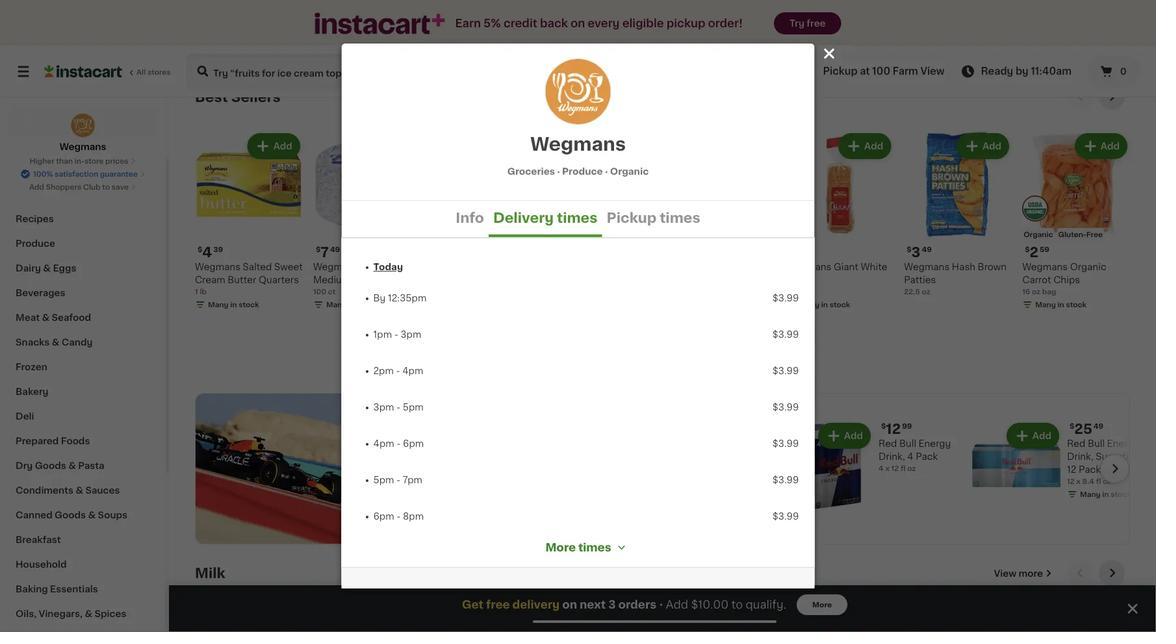 Task type: describe. For each thing, give the bounding box(es) containing it.
many in stock down butter on the top left of the page
[[208, 301, 259, 309]]

baby
[[607, 0, 631, 3]]

lists link
[[8, 160, 158, 186]]

salted
[[243, 263, 272, 272]]

1pm - 3pm
[[373, 330, 421, 339]]

times for more
[[578, 542, 611, 553]]

12 left 99
[[886, 422, 901, 436]]

all
[[137, 69, 146, 76]]

many in stock down 1 each
[[326, 19, 377, 27]]

oz inside red bull energy drink, 4 pack 4 x 12 fl oz
[[908, 465, 916, 472]]

many in stock down earn at top left
[[444, 30, 496, 37]]

more times 
[[546, 542, 627, 553]]

shredded
[[834, 0, 879, 3]]

many in stock down 0.42
[[681, 43, 732, 50]]

10
[[786, 19, 794, 27]]

shoppers
[[46, 184, 81, 191]]

product group containing vegan
[[431, 131, 539, 300]]

info
[[456, 211, 484, 225]]

seafood
[[52, 313, 91, 322]]

8pm
[[403, 512, 424, 521]]

organic gluten-free
[[1024, 231, 1103, 238]]

& inside meat & seafood 'link'
[[42, 313, 49, 322]]

green squash (zucchini) $1.99 / lb about 0.42 lb each
[[668, 0, 735, 37]]

dairy & eggs link
[[8, 256, 158, 281]]

all stores
[[137, 69, 171, 76]]

goods for dry
[[35, 462, 66, 471]]

energy for sugarfree,
[[1107, 439, 1140, 449]]

$1.49 element
[[786, 244, 894, 261]]

$3.99 for 5pm
[[773, 403, 799, 412]]

many inside button
[[1036, 45, 1056, 53]]

wegmans for 16
[[1023, 263, 1068, 272]]

12 left 8.4
[[1067, 478, 1075, 485]]

3 inside 'treatment tracker modal' dialog
[[609, 600, 616, 611]]

4pm - 6pm
[[373, 439, 424, 449]]

satisfaction
[[55, 171, 98, 178]]

- for 3pm
[[394, 330, 398, 339]]

try free
[[790, 19, 826, 28]]

1pm
[[373, 330, 392, 339]]

deli
[[16, 412, 34, 421]]

bakery link
[[8, 380, 158, 404]]

4 down 99
[[908, 452, 914, 462]]

11:40am
[[1031, 67, 1072, 76]]

every
[[588, 18, 620, 29]]

vegan button
[[431, 131, 539, 300]]

1 $3.99 from the top
[[773, 294, 799, 303]]

8.6"
[[355, 276, 374, 285]]

6pm - 8pm
[[373, 512, 424, 521]]

oils, vinegars, & spices
[[16, 610, 126, 619]]

0 vertical spatial 3pm
[[401, 330, 421, 339]]

organic inside 'soli organic baby spinach 4 oz'
[[569, 0, 605, 3]]

$3.99 for 7pm
[[773, 476, 799, 485]]

wegmans organic carrot chips 16 oz bag
[[1023, 263, 1107, 296]]

1 vertical spatial 4pm
[[373, 439, 394, 449]]

view inside view more popup button
[[994, 569, 1017, 579]]

canned goods & soups link
[[8, 503, 158, 528]]

lettuce
[[824, 7, 859, 16]]

1 · from the left
[[557, 167, 560, 176]]

3pm - 5pm
[[373, 403, 424, 412]]

many down 0.82
[[444, 30, 465, 37]]

& inside dairy & eggs 'link'
[[43, 264, 51, 273]]

2 · from the left
[[605, 167, 608, 176]]

get
[[462, 600, 484, 611]]

wegmans for 22
[[786, 263, 832, 272]]

prepared foods
[[16, 437, 90, 446]]

frozen link
[[8, 355, 158, 380]]

pickup
[[667, 18, 706, 29]]

express icon image
[[315, 13, 445, 34]]

get free delivery on next 3 orders • add $10.00 to qualify.
[[462, 600, 787, 611]]

many down ct
[[326, 301, 347, 309]]

99
[[902, 423, 912, 430]]

$1.99
[[668, 19, 687, 27]]

- for 7pm
[[397, 476, 401, 485]]

delivery
[[513, 600, 560, 611]]

bread
[[786, 276, 813, 285]]

4 down $ 12 99
[[879, 465, 884, 472]]

39
[[213, 246, 223, 253]]

eligible
[[623, 18, 664, 29]]

sponsored badge image for many in stock
[[1023, 58, 1062, 65]]

by 12:35pm
[[373, 294, 427, 303]]

more
[[1019, 569, 1043, 579]]

$3.99 for 4pm
[[773, 367, 799, 376]]

$3.99 for 8pm
[[773, 512, 799, 521]]

order!
[[708, 18, 743, 29]]

1 vertical spatial 3pm
[[373, 403, 394, 412]]

view more
[[994, 569, 1043, 579]]

buy it again link
[[8, 134, 158, 160]]

many down 8.4
[[1080, 491, 1101, 498]]

1 horizontal spatial 1
[[313, 6, 316, 14]]

red bull energy drinks image
[[475, 421, 498, 444]]

- for 6pm
[[397, 439, 401, 449]]

many down 1 each
[[326, 19, 347, 27]]

gluten-
[[1059, 231, 1087, 238]]

club
[[83, 184, 101, 191]]

stock inside button
[[1066, 45, 1087, 53]]

each inside the $2.29 / lb about 0.82 lb each
[[481, 17, 499, 24]]

giant
[[834, 263, 859, 272]]

vegan
[[433, 231, 456, 238]]

more for more times 
[[546, 542, 576, 553]]

12 down 25 in the right of the page
[[1067, 465, 1077, 475]]

soups
[[98, 511, 127, 520]]

fl inside red bull energy drink, 4 pack 4 x 12 fl oz
[[901, 465, 906, 472]]

$ for 4
[[198, 246, 202, 253]]

pickup at 100 farm view
[[823, 67, 945, 76]]

beverages
[[16, 289, 65, 298]]

drink, for pack
[[1067, 452, 1094, 462]]

organic inside wegmans organic carrot chips 16 oz bag
[[1070, 263, 1107, 272]]

squash
[[698, 0, 732, 3]]

lb right 0.42
[[709, 30, 716, 37]]

wegmans hash brown patties 22.5 oz
[[904, 263, 1007, 296]]

cream
[[195, 276, 225, 285]]

1 each
[[313, 6, 336, 14]]

credit
[[504, 18, 537, 29]]

wegmans for 8.6"
[[313, 263, 359, 272]]

100% satisfaction guarantee
[[33, 171, 138, 178]]

oz for spinach
[[556, 19, 565, 27]]

dairy & eggs
[[16, 264, 76, 273]]

at
[[860, 67, 870, 76]]

bull for sugarfree,
[[1088, 439, 1105, 449]]

prepared
[[16, 437, 59, 446]]

deli link
[[8, 404, 158, 429]]

0
[[1120, 67, 1127, 76]]

than
[[56, 158, 73, 165]]

oz inside red bull energy drink, sugarfree, 12 pack 12 x 8.4 fl oz
[[1103, 478, 1112, 485]]

recipes link
[[8, 207, 158, 231]]

product group containing soli organic baby spinach
[[550, 0, 657, 40]]

pickup at 100 farm view button
[[802, 53, 945, 90]]

100 inside popup button
[[873, 67, 891, 76]]

frozen
[[16, 363, 47, 372]]

25
[[1075, 422, 1093, 436]]

12 inside red bull energy drink, 4 pack 4 x 12 fl oz
[[892, 465, 899, 472]]

beverages link
[[8, 281, 158, 306]]

3 inside product group
[[912, 246, 921, 259]]

0 horizontal spatial each
[[318, 6, 336, 14]]

many in stock inside button
[[1036, 45, 1087, 53]]

/ inside green squash (zucchini) $1.99 / lb about 0.42 lb each
[[689, 19, 692, 27]]

groceries · produce · organic
[[507, 167, 649, 176]]

snacks
[[16, 338, 50, 347]]

many in stock down 8.4
[[1080, 491, 1132, 498]]

by
[[373, 294, 386, 303]]

item carousel region containing best sellers
[[195, 84, 1130, 383]]

2
[[1030, 246, 1039, 259]]

each inside green squash (zucchini) $1.99 / lb about 0.42 lb each
[[718, 30, 735, 37]]

& inside dry goods & pasta link
[[68, 462, 76, 471]]

red for sugarfree,
[[1067, 439, 1086, 449]]

drink, for 4
[[879, 452, 905, 462]]

- for 4pm
[[396, 367, 400, 376]]

sellers
[[231, 90, 281, 104]]

pack inside red bull energy drink, sugarfree, 12 pack 12 x 8.4 fl oz
[[1079, 465, 1101, 475]]

view more button
[[989, 561, 1058, 587]]

wegmans logo image inside wegmans link
[[71, 113, 95, 138]]

it
[[57, 142, 63, 151]]



Task type: vqa. For each thing, say whether or not it's contained in the screenshot.
the left and
no



Task type: locate. For each thing, give the bounding box(es) containing it.
wegmans for 22.5
[[904, 263, 950, 272]]

save
[[112, 184, 129, 191]]

1 red from the left
[[879, 439, 897, 449]]

paper
[[361, 263, 388, 272]]

0 horizontal spatial pickup
[[607, 211, 657, 225]]

2 horizontal spatial each
[[718, 30, 735, 37]]

& left pasta
[[68, 462, 76, 471]]

1 horizontal spatial red
[[1067, 439, 1086, 449]]

0 horizontal spatial fl
[[901, 465, 906, 472]]

1 horizontal spatial fl
[[1096, 478, 1101, 485]]

1 bull from the left
[[900, 439, 917, 449]]

0 horizontal spatial view
[[921, 67, 945, 76]]

1 horizontal spatial drink,
[[1067, 452, 1094, 462]]

$ left 99
[[881, 423, 886, 430]]

0 vertical spatial to
[[102, 184, 110, 191]]

0 vertical spatial free
[[807, 19, 826, 28]]

to
[[102, 184, 110, 191], [732, 600, 743, 611]]

condiments
[[16, 486, 73, 495]]

fl down $ 12 99
[[901, 465, 906, 472]]

1 vertical spatial 5pm
[[373, 476, 394, 485]]

times inside more times 
[[578, 542, 611, 553]]

59
[[1040, 246, 1050, 253]]

0 horizontal spatial bull
[[900, 439, 917, 449]]

1 item carousel region from the top
[[195, 84, 1130, 383]]

5%
[[484, 18, 501, 29]]

pickup inside tab
[[607, 211, 657, 225]]

16
[[1023, 288, 1030, 296]]

info tab
[[451, 201, 489, 237]]

view left more
[[994, 569, 1017, 579]]

to inside 'treatment tracker modal' dialog
[[732, 600, 743, 611]]

drink, inside red bull energy drink, sugarfree, 12 pack 12 x 8.4 fl oz
[[1067, 452, 1094, 462]]

1 horizontal spatial view
[[994, 569, 1017, 579]]

1 energy from the left
[[919, 439, 951, 449]]

oz for chips
[[1032, 288, 1041, 296]]

1 horizontal spatial /
[[689, 19, 692, 27]]

sponsored badge image up 11:40am
[[1023, 58, 1062, 65]]

treatment tracker modal dialog
[[169, 586, 1156, 632]]

many in stock down ct
[[326, 301, 377, 309]]

1 horizontal spatial 49
[[922, 246, 932, 253]]

49 for 3
[[922, 246, 932, 253]]

1 horizontal spatial each
[[481, 17, 499, 24]]

energy inside red bull energy drink, 4 pack 4 x 12 fl oz
[[919, 439, 951, 449]]

49 up patties
[[922, 246, 932, 253]]

1 vertical spatial pack
[[1079, 465, 1101, 475]]

produce
[[562, 167, 603, 176], [16, 239, 55, 248]]

red for 4
[[879, 439, 897, 449]]

produce down recipes
[[16, 239, 55, 248]]

-
[[394, 330, 398, 339], [396, 367, 400, 376], [396, 403, 401, 412], [397, 439, 401, 449], [397, 476, 401, 485], [397, 512, 401, 521]]

5pm up 4pm - 6pm
[[403, 403, 424, 412]]

about down $1.99
[[668, 30, 690, 37]]

oz right 16
[[1032, 288, 1041, 296]]

wegmans inside wegmans giant white bread 22 oz
[[786, 263, 832, 272]]

$3.99 for 6pm
[[773, 439, 799, 449]]

1 vertical spatial produce
[[16, 239, 55, 248]]

on down "spinach"
[[571, 18, 585, 29]]

1 horizontal spatial pickup
[[823, 67, 858, 76]]

fl inside red bull energy drink, sugarfree, 12 pack 12 x 8.4 fl oz
[[1096, 478, 1101, 485]]

plates,
[[390, 263, 421, 272]]

$ for 25
[[1070, 423, 1075, 430]]

$ for 7
[[316, 246, 321, 253]]

lb up 0.82
[[459, 6, 466, 14]]

0 vertical spatial 4pm
[[402, 367, 423, 376]]

5 $3.99 from the top
[[773, 439, 799, 449]]

& right meat
[[42, 313, 49, 322]]

free down iceberg
[[807, 19, 826, 28]]

patties
[[904, 276, 936, 285]]

0 vertical spatial goods
[[35, 462, 66, 471]]

oils,
[[16, 610, 37, 619]]

$ up patties
[[907, 246, 912, 253]]

wegmans up groceries · produce · organic
[[530, 135, 626, 153]]

/ up 0.82
[[454, 6, 457, 14]]

1 horizontal spatial to
[[732, 600, 743, 611]]

oz inside 'soli organic baby spinach 4 oz'
[[556, 19, 565, 27]]

0 horizontal spatial 49
[[330, 246, 340, 253]]

0 vertical spatial 100
[[873, 67, 891, 76]]

1 vertical spatial item carousel region
[[195, 561, 1130, 632]]

3 right next
[[609, 600, 616, 611]]

bull
[[900, 439, 917, 449], [1088, 439, 1105, 449]]

sponsored badge image
[[550, 29, 589, 37], [1023, 58, 1062, 65]]

- for 8pm
[[397, 512, 401, 521]]

0 horizontal spatial ·
[[557, 167, 560, 176]]

bull down 99
[[900, 439, 917, 449]]

1 vertical spatial view
[[994, 569, 1017, 579]]

1 vertical spatial goods
[[55, 511, 86, 520]]

drink, up 8.4
[[1067, 452, 1094, 462]]

4 $3.99 from the top
[[773, 403, 799, 412]]

wegmans for butter
[[195, 263, 241, 272]]

many in stock down chips
[[1036, 301, 1087, 309]]

$ inside "$ 7 49"
[[316, 246, 321, 253]]

medium,
[[313, 276, 353, 285]]

1 horizontal spatial 100
[[873, 67, 891, 76]]

about down $2.29
[[431, 17, 453, 24]]

product group containing 4
[[195, 131, 303, 313]]

pickup for pickup at 100 farm view
[[823, 67, 858, 76]]

4 inside 'soli organic baby spinach 4 oz'
[[550, 19, 555, 27]]

x inside red bull energy drink, 4 pack 4 x 12 fl oz
[[886, 465, 890, 472]]

bag for iceberg
[[806, 19, 820, 27]]

oz inside wegmans hash brown patties 22.5 oz
[[922, 288, 931, 296]]

wegmans inside wegmans hash brown patties 22.5 oz
[[904, 263, 950, 272]]

$2.29
[[431, 6, 452, 14]]

0 horizontal spatial sponsored badge image
[[550, 29, 589, 37]]

0 horizontal spatial energy
[[919, 439, 951, 449]]

by
[[1016, 67, 1029, 76]]

0 horizontal spatial 5pm
[[373, 476, 394, 485]]

$ for 12
[[881, 423, 886, 430]]

product group containing many in stock
[[1023, 0, 1130, 68]]

$ inside $ 3 49
[[907, 246, 912, 253]]

many in stock button
[[1023, 0, 1130, 57]]

canned goods & soups
[[16, 511, 127, 520]]

2 $3.99 from the top
[[773, 330, 799, 339]]

bull down $ 25 49
[[1088, 439, 1105, 449]]

add shoppers club to save
[[29, 184, 129, 191]]

close modal image
[[821, 46, 838, 62]]

many down try free
[[799, 32, 820, 40]]

best
[[195, 90, 228, 104]]

quarters
[[259, 276, 299, 285]]

produce link
[[8, 231, 158, 256]]

wegmans up cream on the left of the page
[[195, 263, 241, 272]]

0 vertical spatial 1
[[313, 6, 316, 14]]

& inside "oils, vinegars, & spices" link
[[85, 610, 92, 619]]

49 right 25 in the right of the page
[[1094, 423, 1104, 430]]

organic up "spinach"
[[569, 0, 605, 3]]

0 vertical spatial on
[[571, 18, 585, 29]]

1 vertical spatial 100
[[313, 288, 326, 296]]

oz inside wegmans organic carrot chips 16 oz bag
[[1032, 288, 1041, 296]]

4 down "spinach"
[[550, 19, 555, 27]]

& left spices
[[85, 610, 92, 619]]

bag for carrot
[[1042, 288, 1056, 296]]

2 vertical spatial each
[[718, 30, 735, 37]]

baking essentials
[[16, 585, 98, 594]]

wegmans up medium,
[[313, 263, 359, 272]]

1 horizontal spatial produce
[[562, 167, 603, 176]]

wegmans up carrot
[[1023, 263, 1068, 272]]

red inside red bull energy drink, sugarfree, 12 pack 12 x 8.4 fl oz
[[1067, 439, 1086, 449]]

drink, down $ 12 99
[[879, 452, 905, 462]]

oz down patties
[[922, 288, 931, 296]]

sauces
[[85, 486, 120, 495]]

& inside canned goods & soups link
[[88, 511, 96, 520]]

100 inside wegmans paper plates, medium,  8.6" 100 ct
[[313, 288, 326, 296]]

to left save
[[102, 184, 110, 191]]

$ 4 39
[[198, 246, 223, 259]]

49 inside "$ 7 49"
[[330, 246, 340, 253]]

6pm up 7pm
[[403, 439, 424, 449]]

$ for 2
[[1025, 246, 1030, 253]]

0 vertical spatial 6pm
[[403, 439, 424, 449]]

$3.99 for 3pm
[[773, 330, 799, 339]]

$ up red bull energy drink, sugarfree, 12 pack 12 x 8.4 fl oz
[[1070, 423, 1075, 430]]

0 vertical spatial about
[[431, 17, 453, 24]]

pasta
[[78, 462, 104, 471]]

1 vertical spatial on
[[562, 600, 577, 611]]

1 horizontal spatial more
[[813, 602, 832, 609]]

6 $3.99 from the top
[[773, 476, 799, 485]]

snacks & candy
[[16, 338, 93, 347]]

0 horizontal spatial 1
[[195, 288, 198, 296]]

1 horizontal spatial bag
[[1042, 288, 1056, 296]]

free
[[807, 19, 826, 28], [486, 600, 510, 611]]

0 vertical spatial pack
[[916, 452, 938, 462]]

wegmans up patties
[[904, 263, 950, 272]]

bakery
[[16, 387, 49, 397]]

- left the '8pm'
[[397, 512, 401, 521]]

$ left 39
[[198, 246, 202, 253]]

0 vertical spatial more
[[546, 542, 576, 553]]

spinach
[[550, 7, 587, 16]]

on inside 'treatment tracker modal' dialog
[[562, 600, 577, 611]]

0 vertical spatial bag
[[806, 19, 820, 27]]

1 vertical spatial more
[[813, 602, 832, 609]]

0 horizontal spatial to
[[102, 184, 110, 191]]

green
[[668, 0, 696, 3]]

2pm - 4pm
[[373, 367, 423, 376]]

$ inside $ 4 39
[[198, 246, 202, 253]]

0 vertical spatial x
[[886, 465, 890, 472]]

100
[[873, 67, 891, 76], [313, 288, 326, 296]]

add inside 'treatment tracker modal' dialog
[[666, 600, 688, 611]]

49 right 7
[[330, 246, 340, 253]]

bull inside red bull energy drink, 4 pack 4 x 12 fl oz
[[900, 439, 917, 449]]

pickup for pickup times
[[607, 211, 657, 225]]

essentials
[[50, 585, 98, 594]]

earn 5% credit back on every eligible pickup order!
[[455, 18, 743, 29]]

organic up "pickup times" at the top right
[[610, 167, 649, 176]]

x down $ 12 99
[[886, 465, 890, 472]]

1 horizontal spatial pack
[[1079, 465, 1101, 475]]

produce right groceries
[[562, 167, 603, 176]]

product group containing 2
[[1023, 131, 1130, 313]]

3pm down 2pm
[[373, 403, 394, 412]]

red
[[879, 439, 897, 449], [1067, 439, 1086, 449]]

instacart logo image
[[44, 64, 122, 79]]

pack inside red bull energy drink, 4 pack 4 x 12 fl oz
[[916, 452, 938, 462]]

0.42
[[692, 30, 707, 37]]

about inside the $2.29 / lb about 0.82 lb each
[[431, 17, 453, 24]]

item carousel region
[[195, 84, 1130, 383], [195, 561, 1130, 632]]

buy
[[36, 142, 55, 151]]

& inside snacks & candy link
[[52, 338, 59, 347]]

more button
[[797, 595, 848, 616]]

49 for 25
[[1094, 423, 1104, 430]]

$ for 3
[[907, 246, 912, 253]]

oz for bread
[[797, 288, 805, 296]]

red down 25 in the right of the page
[[1067, 439, 1086, 449]]

wegmans for 10
[[786, 0, 832, 3]]

3 $3.99 from the top
[[773, 367, 799, 376]]

oz for lettuce
[[796, 19, 805, 27]]

12:35pm
[[388, 294, 427, 303]]

x inside red bull energy drink, sugarfree, 12 pack 12 x 8.4 fl oz
[[1077, 478, 1081, 485]]

free inside 'treatment tracker modal' dialog
[[486, 600, 510, 611]]

add button
[[249, 135, 299, 158], [840, 135, 890, 158], [958, 135, 1008, 158], [1076, 135, 1126, 158], [820, 425, 870, 448], [1008, 425, 1058, 448], [249, 612, 299, 632], [367, 612, 417, 632], [485, 612, 535, 632], [603, 612, 654, 632], [722, 612, 772, 632], [840, 612, 890, 632], [958, 612, 1008, 632], [1076, 612, 1126, 632]]

0 vertical spatial view
[[921, 67, 945, 76]]

3pm
[[401, 330, 421, 339], [373, 403, 394, 412]]

/
[[454, 6, 457, 14], [689, 19, 692, 27]]

0 horizontal spatial /
[[454, 6, 457, 14]]

next
[[580, 600, 606, 611]]

wegmans inside wegmans salted sweet cream butter quarters 1 lb
[[195, 263, 241, 272]]

0 button
[[1087, 56, 1141, 87]]

fl right 8.4
[[1096, 478, 1101, 485]]

energy for 4
[[919, 439, 951, 449]]

1 vertical spatial each
[[481, 17, 499, 24]]

wegmans inside "wegmans shredded iceberg lettuce 10 oz bag"
[[786, 0, 832, 3]]

0 vertical spatial each
[[318, 6, 336, 14]]

& left eggs
[[43, 264, 51, 273]]

1 vertical spatial about
[[668, 30, 690, 37]]

& left sauces
[[76, 486, 83, 495]]

condiments & sauces
[[16, 486, 120, 495]]

1 horizontal spatial sponsored badge image
[[1023, 58, 1062, 65]]

1 vertical spatial pickup
[[607, 211, 657, 225]]

1 vertical spatial 6pm
[[373, 512, 394, 521]]

condiments & sauces link
[[8, 478, 158, 503]]

5pm - 7pm
[[373, 476, 423, 485]]

pickup
[[823, 67, 858, 76], [607, 211, 657, 225]]

49 inside $ 25 49
[[1094, 423, 1104, 430]]

$ 2 59
[[1025, 246, 1050, 259]]

0 vertical spatial 5pm
[[403, 403, 424, 412]]

many in stock up close modal icon
[[799, 32, 850, 40]]

wegmans up the "higher than in-store prices" "link"
[[60, 142, 106, 151]]

drink,
[[879, 452, 905, 462], [1067, 452, 1094, 462]]

bull for 4
[[900, 439, 917, 449]]

view inside pickup at 100 farm view popup button
[[921, 67, 945, 76]]

4pm
[[402, 367, 423, 376], [373, 439, 394, 449]]

wegmans inside wegmans paper plates, medium,  8.6" 100 ct
[[313, 263, 359, 272]]

1 horizontal spatial 6pm
[[403, 439, 424, 449]]

all stores link
[[44, 53, 172, 90]]

5pm left 7pm
[[373, 476, 394, 485]]

0 horizontal spatial free
[[486, 600, 510, 611]]

1 horizontal spatial energy
[[1107, 439, 1140, 449]]

item carousel region containing milk
[[195, 561, 1130, 632]]

delivery times
[[493, 211, 598, 225]]

bag inside "wegmans shredded iceberg lettuce 10 oz bag"
[[806, 19, 820, 27]]

1 drink, from the left
[[879, 452, 905, 462]]

times for pickup
[[660, 211, 700, 225]]

0 horizontal spatial produce
[[16, 239, 55, 248]]

2 drink, from the left
[[1067, 452, 1094, 462]]

6pm left the '8pm'
[[373, 512, 394, 521]]

many in stock up 11:40am
[[1036, 45, 1087, 53]]

5pm
[[403, 403, 424, 412], [373, 476, 394, 485]]

49 inside $ 3 49
[[922, 246, 932, 253]]

(zucchini)
[[668, 7, 714, 16]]

household
[[16, 560, 67, 569]]

1 horizontal spatial x
[[1077, 478, 1081, 485]]

times for delivery
[[557, 211, 598, 225]]

1 vertical spatial fl
[[1096, 478, 1101, 485]]

wegmans
[[786, 0, 832, 3], [530, 135, 626, 153], [60, 142, 106, 151], [195, 263, 241, 272], [313, 263, 359, 272], [786, 263, 832, 272], [904, 263, 950, 272], [1023, 263, 1068, 272]]

1 horizontal spatial free
[[807, 19, 826, 28]]

0 vertical spatial sponsored badge image
[[550, 29, 589, 37]]

$ inside $ 2 59
[[1025, 246, 1030, 253]]

energy inside red bull energy drink, sugarfree, 12 pack 12 x 8.4 fl oz
[[1107, 439, 1140, 449]]

free for try
[[807, 19, 826, 28]]

in
[[349, 19, 355, 27], [467, 30, 473, 37], [821, 32, 828, 40], [703, 43, 710, 50], [1058, 45, 1065, 53], [230, 301, 237, 309], [349, 301, 355, 309], [821, 301, 828, 309], [1058, 301, 1065, 309], [1103, 491, 1109, 498]]

0 horizontal spatial red
[[879, 439, 897, 449]]

0 horizontal spatial 3pm
[[373, 403, 394, 412]]

about inside green squash (zucchini) $1.99 / lb about 0.42 lb each
[[668, 30, 690, 37]]

1 vertical spatial bag
[[1042, 288, 1056, 296]]

wegmans logo image
[[546, 59, 611, 124], [71, 113, 95, 138]]

higher than in-store prices link
[[30, 156, 136, 166]]

1 horizontal spatial ·
[[605, 167, 608, 176]]

$ left 59
[[1025, 246, 1030, 253]]

None search field
[[186, 53, 591, 90]]

meat
[[16, 313, 40, 322]]

0 horizontal spatial drink,
[[879, 452, 905, 462]]

more for more
[[813, 602, 832, 609]]

more inside button
[[813, 602, 832, 609]]

product group containing 3
[[904, 131, 1012, 297]]

pickup times tab
[[602, 201, 705, 237]]

guarantee
[[100, 171, 138, 178]]

0 horizontal spatial 100
[[313, 288, 326, 296]]

more inside more times 
[[546, 542, 576, 553]]

2pm
[[373, 367, 394, 376]]

in inside button
[[1058, 45, 1065, 53]]

goods for canned
[[55, 511, 86, 520]]

2 item carousel region from the top
[[195, 561, 1130, 632]]

& left candy
[[52, 338, 59, 347]]

store
[[84, 158, 104, 165]]

organic up 59
[[1024, 231, 1053, 238]]

4 left 39
[[202, 246, 212, 259]]

breakfast
[[16, 536, 61, 545]]

stores
[[148, 69, 171, 76]]

to right $10.00
[[732, 600, 743, 611]]

12 down $ 12 99
[[892, 465, 899, 472]]

1 inside wegmans salted sweet cream butter quarters 1 lb
[[195, 288, 198, 296]]

$ inside $ 12 99
[[881, 423, 886, 430]]

3pm right the 1pm
[[401, 330, 421, 339]]

organic up chips
[[1070, 263, 1107, 272]]

lb inside wegmans salted sweet cream butter quarters 1 lb
[[200, 288, 207, 296]]

1 horizontal spatial wegmans logo image
[[546, 59, 611, 124]]

ready
[[981, 67, 1014, 76]]

organic
[[569, 0, 605, 3], [610, 167, 649, 176], [1024, 231, 1053, 238], [1070, 263, 1107, 272]]

0 vertical spatial fl
[[901, 465, 906, 472]]

100 right at
[[873, 67, 891, 76]]

about
[[431, 17, 453, 24], [668, 30, 690, 37]]

0 vertical spatial 3
[[912, 246, 921, 259]]

1 horizontal spatial about
[[668, 30, 690, 37]]

- left 7pm
[[397, 476, 401, 485]]

0 horizontal spatial about
[[431, 17, 453, 24]]

many in stock down wegmans giant white bread 22 oz
[[799, 301, 850, 309]]

bag down carrot
[[1042, 288, 1056, 296]]

tab list containing info
[[342, 201, 815, 237]]

sponsored badge image down back
[[550, 29, 589, 37]]

wegmans paper plates, medium,  8.6" 100 ct
[[313, 263, 421, 296]]

1 vertical spatial sponsored badge image
[[1023, 58, 1062, 65]]

free right get
[[486, 600, 510, 611]]

1 horizontal spatial 3pm
[[401, 330, 421, 339]]

hash
[[952, 263, 976, 272]]

oz down "spinach"
[[556, 19, 565, 27]]

4pm up 5pm - 7pm
[[373, 439, 394, 449]]

view right farm
[[921, 67, 945, 76]]

x left 8.4
[[1077, 478, 1081, 485]]

goods down the prepared foods
[[35, 462, 66, 471]]

4pm right 2pm
[[402, 367, 423, 376]]

1 vertical spatial /
[[689, 19, 692, 27]]

$ inside $ 25 49
[[1070, 423, 1075, 430]]

oz down $ 12 99
[[908, 465, 916, 472]]

1 horizontal spatial 3
[[912, 246, 921, 259]]

pack
[[916, 452, 938, 462], [1079, 465, 1101, 475]]

1 horizontal spatial 5pm
[[403, 403, 424, 412]]

tab list
[[342, 201, 815, 237]]

2 energy from the left
[[1107, 439, 1140, 449]]

pickup inside popup button
[[823, 67, 858, 76]]

delivery times tab
[[489, 201, 602, 237]]

product group
[[550, 0, 657, 40], [1023, 0, 1130, 68], [195, 131, 303, 313], [431, 131, 539, 300], [550, 131, 657, 378], [786, 131, 894, 313], [904, 131, 1012, 297], [1023, 131, 1130, 313], [195, 608, 303, 632], [313, 608, 421, 632], [431, 608, 539, 632], [550, 608, 657, 632], [668, 608, 776, 632], [786, 608, 894, 632], [904, 608, 1012, 632], [1023, 608, 1130, 632]]

2 bull from the left
[[1088, 439, 1105, 449]]

7 $3.99 from the top
[[773, 512, 799, 521]]

many down 0.42
[[681, 43, 701, 50]]

bull inside red bull energy drink, sugarfree, 12 pack 12 x 8.4 fl oz
[[1088, 439, 1105, 449]]

drink, inside red bull energy drink, 4 pack 4 x 12 fl oz
[[879, 452, 905, 462]]

0 horizontal spatial wegmans logo image
[[71, 113, 95, 138]]

qualify.
[[746, 600, 787, 611]]

best sellers
[[195, 90, 281, 104]]

49 for 7
[[330, 246, 340, 253]]

2 red from the left
[[1067, 439, 1086, 449]]

- right 2pm
[[396, 367, 400, 376]]

on
[[571, 18, 585, 29], [562, 600, 577, 611]]

prices
[[105, 158, 128, 165]]

1 vertical spatial free
[[486, 600, 510, 611]]

0 horizontal spatial pack
[[916, 452, 938, 462]]

red bull energy drinks image
[[196, 394, 463, 545]]

22.5
[[904, 288, 920, 296]]

many down bread
[[799, 301, 820, 309]]

meat & seafood
[[16, 313, 91, 322]]

oz for patties
[[922, 288, 931, 296]]

lb up 0.42
[[694, 19, 701, 27]]

oz inside wegmans giant white bread 22 oz
[[797, 288, 805, 296]]

0 horizontal spatial 6pm
[[373, 512, 394, 521]]

0 horizontal spatial more
[[546, 542, 576, 553]]

many in stock
[[326, 19, 377, 27], [444, 30, 496, 37], [799, 32, 850, 40], [681, 43, 732, 50], [1036, 45, 1087, 53], [208, 301, 259, 309], [326, 301, 377, 309], [799, 301, 850, 309], [1036, 301, 1087, 309], [1080, 491, 1132, 498]]

1 vertical spatial x
[[1077, 478, 1081, 485]]

3 up patties
[[912, 246, 921, 259]]

bag inside wegmans organic carrot chips 16 oz bag
[[1042, 288, 1056, 296]]


[[617, 543, 627, 553]]

/ down (zucchini)
[[689, 19, 692, 27]]

1 vertical spatial 3
[[609, 600, 616, 611]]

oz right 22
[[797, 288, 805, 296]]

many down cream on the left of the page
[[208, 301, 229, 309]]

goods down condiments & sauces
[[55, 511, 86, 520]]

& inside condiments & sauces link
[[76, 486, 83, 495]]

/ inside the $2.29 / lb about 0.82 lb each
[[454, 6, 457, 14]]

many up 11:40am
[[1036, 45, 1056, 53]]

0 horizontal spatial 3
[[609, 600, 616, 611]]

wegmans inside wegmans organic carrot chips 16 oz bag
[[1023, 263, 1068, 272]]

- for 5pm
[[396, 403, 401, 412]]

$ 3 49
[[907, 246, 932, 259]]

more right qualify.
[[813, 602, 832, 609]]

oz right 8.4
[[1103, 478, 1112, 485]]

many down carrot
[[1036, 301, 1056, 309]]

- down 2pm - 4pm
[[396, 403, 401, 412]]

0 vertical spatial /
[[454, 6, 457, 14]]

oz inside "wegmans shredded iceberg lettuce 10 oz bag"
[[796, 19, 805, 27]]

- right the 1pm
[[394, 330, 398, 339]]

1 horizontal spatial 4pm
[[402, 367, 423, 376]]

2 horizontal spatial 49
[[1094, 423, 1104, 430]]

oils, vinegars, & spices link
[[8, 602, 158, 627]]

free for get
[[486, 600, 510, 611]]

back
[[540, 18, 568, 29]]

$ 7 49
[[316, 246, 340, 259]]

0 vertical spatial item carousel region
[[195, 84, 1130, 383]]

1 horizontal spatial bull
[[1088, 439, 1105, 449]]

red inside red bull energy drink, 4 pack 4 x 12 fl oz
[[879, 439, 897, 449]]

sweet
[[274, 263, 303, 272]]

lb right 0.82
[[473, 17, 480, 24]]

add shoppers club to save link
[[29, 182, 137, 192]]

more left 
[[546, 542, 576, 553]]

sponsored badge image for 4 oz
[[550, 29, 589, 37]]

$ up medium,
[[316, 246, 321, 253]]



